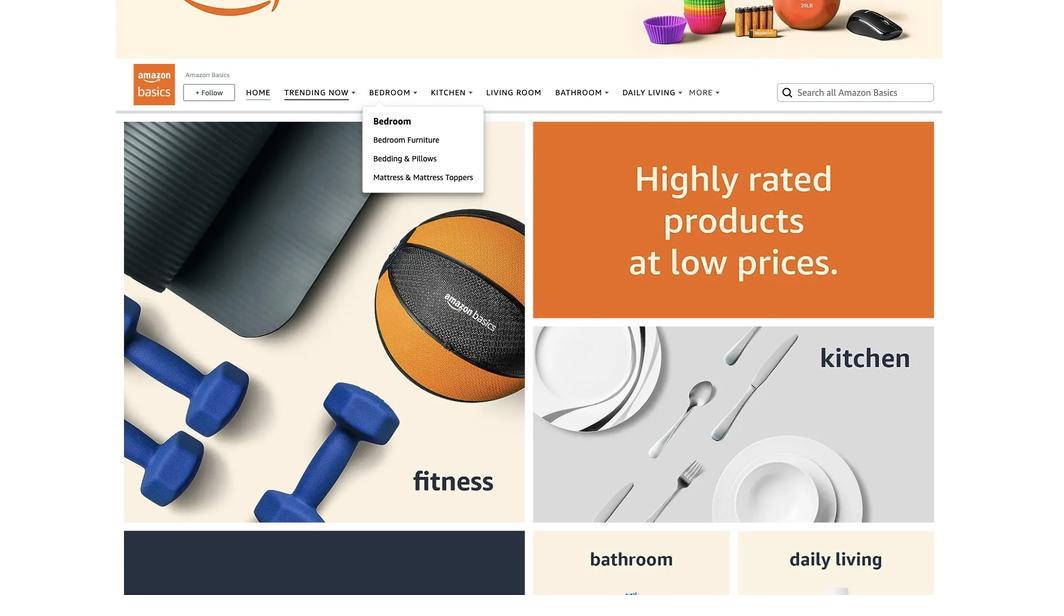 Task type: locate. For each thing, give the bounding box(es) containing it.
search image
[[781, 86, 795, 99]]

amazon
[[186, 70, 210, 78]]

+ follow
[[195, 88, 223, 97]]

amazon basics link
[[186, 70, 230, 78]]

+
[[195, 88, 200, 97]]

follow
[[202, 88, 223, 97]]

amazon basics
[[186, 70, 230, 78]]



Task type: describe. For each thing, give the bounding box(es) containing it.
+ follow button
[[184, 85, 234, 100]]

basics
[[212, 70, 230, 78]]

amazon basics logo image
[[134, 64, 175, 105]]

Search all Amazon Basics search field
[[798, 83, 916, 102]]



Task type: vqa. For each thing, say whether or not it's contained in the screenshot.
Amazon Basics
yes



